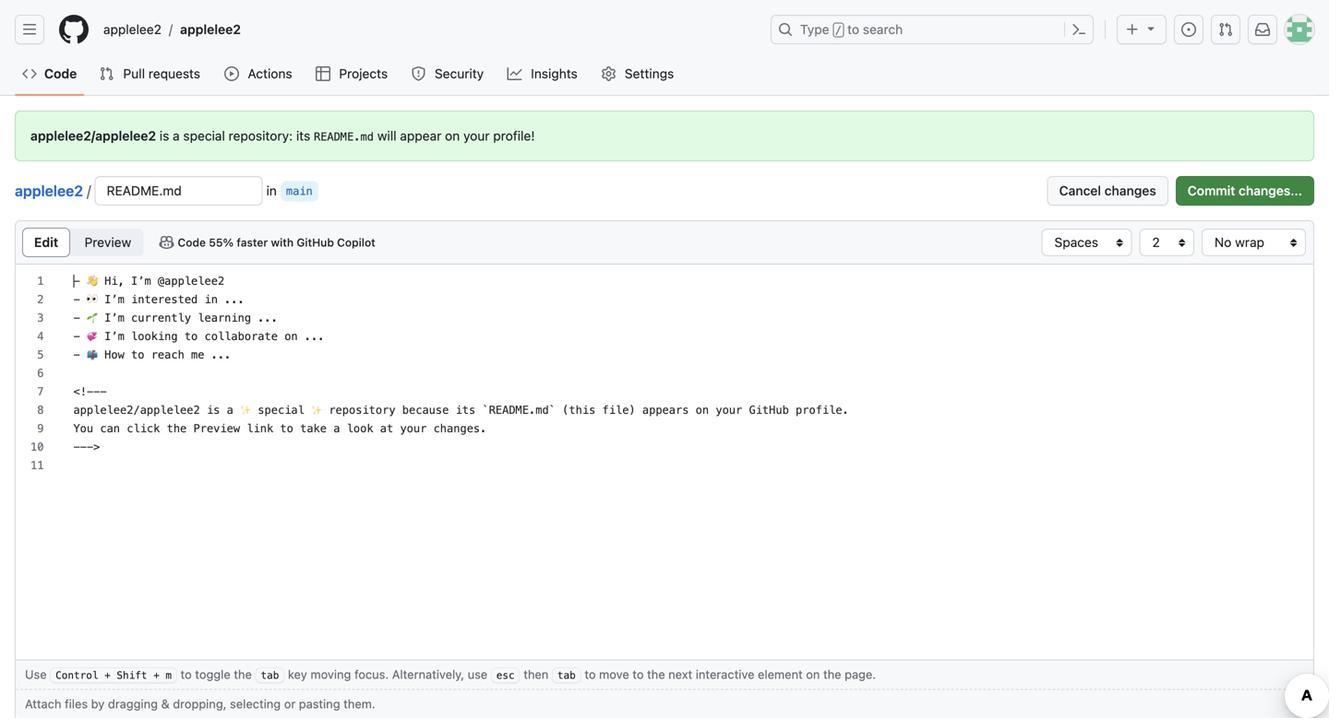 Task type: vqa. For each thing, say whether or not it's contained in the screenshot.
© 2023 github, inc.
no



Task type: locate. For each thing, give the bounding box(es) containing it.
None text field
[[59, 265, 1313, 479]]

to up me
[[184, 330, 198, 343]]

applelee2
[[103, 22, 162, 37], [180, 22, 241, 37], [15, 182, 83, 200]]

actions
[[248, 66, 292, 81]]

8
[[37, 404, 44, 417]]

preview
[[84, 235, 131, 250], [193, 423, 240, 436]]

code right the code image
[[44, 66, 77, 81]]

applelee2/applelee2
[[30, 128, 156, 144], [73, 404, 200, 417]]

i'm down hi,
[[104, 293, 124, 306]]

notifications image
[[1255, 22, 1270, 37]]

preview left link
[[193, 423, 240, 436]]

0 horizontal spatial special
[[183, 128, 225, 144]]

special inside <!--- applelee2/applelee2 is a ✨ special ✨ repository because its `readme.md` (this file) appears on your github profile. you can click the preview link to take a look at your changes. --->
[[258, 404, 304, 417]]

to left 'take'
[[280, 423, 293, 436]]

1 horizontal spatial special
[[258, 404, 304, 417]]

is
[[160, 128, 169, 144], [207, 404, 220, 417]]

✨
[[240, 404, 251, 417], [311, 404, 322, 417]]

applelee2/applelee2 up click
[[73, 404, 200, 417]]

gear image
[[601, 66, 616, 81]]

on right appear
[[445, 128, 460, 144]]

0 horizontal spatial git pull request image
[[99, 66, 114, 81]]

code inside popup button
[[178, 236, 206, 249]]

preview up hi,
[[84, 235, 131, 250]]

commit changes...
[[1188, 183, 1302, 198]]

in up learning on the left top of the page
[[204, 293, 218, 306]]

git pull request image left notifications icon
[[1218, 22, 1233, 37]]

in main
[[266, 183, 313, 198]]

0 horizontal spatial applelee2
[[15, 182, 83, 200]]

security link
[[404, 60, 493, 88]]

on right "element"
[[806, 668, 820, 682]]

your right appears
[[716, 404, 742, 417]]

applelee2 / applelee2
[[103, 22, 241, 37]]

0 horizontal spatial tab
[[261, 671, 279, 682]]

applelee2 link up 'play' image
[[173, 15, 248, 44]]

the
[[167, 423, 187, 436], [234, 668, 252, 682], [647, 668, 665, 682], [823, 668, 841, 682]]

alternatively,
[[392, 668, 464, 682]]

is up 'file name' text field
[[160, 128, 169, 144]]

1 horizontal spatial tab
[[557, 671, 576, 682]]

a right 'take'
[[333, 423, 340, 436]]

none text field containing -
[[59, 265, 1313, 479]]

github left profile.
[[749, 404, 789, 417]]

changes.
[[433, 423, 487, 436]]

2 + from the left
[[153, 671, 159, 682]]

projects link
[[308, 60, 396, 88]]

security
[[435, 66, 484, 81]]

or
[[284, 698, 296, 712]]

i'm
[[131, 275, 151, 288], [104, 293, 124, 306], [104, 312, 124, 325], [104, 330, 124, 343]]

tab
[[261, 671, 279, 682], [557, 671, 576, 682]]

code link
[[15, 60, 84, 88]]

shift
[[117, 671, 147, 682]]

settings
[[625, 66, 674, 81]]

because
[[402, 404, 449, 417]]

7
[[37, 386, 44, 399]]

reach
[[151, 349, 184, 362]]

+ left m
[[153, 671, 159, 682]]

1 horizontal spatial its
[[456, 404, 476, 417]]

applelee2 link up "pull"
[[96, 15, 169, 44]]

1 vertical spatial a
[[227, 404, 233, 417]]

2 horizontal spatial your
[[716, 404, 742, 417]]

triangle down image
[[1143, 21, 1158, 36]]

/ up requests
[[169, 22, 173, 37]]

2 horizontal spatial /
[[835, 24, 842, 37]]

code image
[[22, 66, 37, 81]]

a up 'file name' text field
[[173, 128, 180, 144]]

search
[[863, 22, 903, 37]]

to left the search
[[847, 22, 859, 37]]

0 vertical spatial your
[[463, 128, 490, 144]]

use control + shift + m to toggle the tab key moving focus. alternatively, use esc then tab to move to the next interactive element on the page.
[[25, 668, 876, 682]]

its
[[296, 128, 310, 144], [456, 404, 476, 417]]

1 horizontal spatial ✨
[[311, 404, 322, 417]]

0 vertical spatial special
[[183, 128, 225, 144]]

the right toggle
[[234, 668, 252, 682]]

git pull request image
[[1218, 22, 1233, 37], [99, 66, 114, 81]]

1 horizontal spatial code
[[178, 236, 206, 249]]

its left the readme.md
[[296, 128, 310, 144]]

interactive
[[696, 668, 754, 682]]

applelee2 up edit
[[15, 182, 83, 200]]

edit button
[[22, 228, 70, 257]]

1 horizontal spatial is
[[207, 404, 220, 417]]

applelee2 for applelee2 / applelee2
[[103, 22, 162, 37]]

the left next
[[647, 668, 665, 682]]

control
[[56, 671, 98, 682]]

applelee2 up "pull"
[[103, 22, 162, 37]]

1 horizontal spatial in
[[266, 183, 277, 198]]

/
[[169, 22, 173, 37], [835, 24, 842, 37], [87, 182, 91, 200]]

1 horizontal spatial a
[[227, 404, 233, 417]]

code
[[44, 66, 77, 81], [178, 236, 206, 249]]

1 vertical spatial github
[[749, 404, 789, 417]]

play image
[[224, 66, 239, 81]]

0 horizontal spatial github
[[297, 236, 334, 249]]

0 horizontal spatial code
[[44, 66, 77, 81]]

0 vertical spatial git pull request image
[[1218, 22, 1233, 37]]

the right click
[[167, 423, 187, 436]]

on inside - 👋 hi, i'm @applelee2 - 👀 i'm interested in ... - 🌱 i'm currently learning ... - 💞️ i'm looking to collaborate on ... - 📫 how to reach me ...
[[284, 330, 298, 343]]

None file field
[[16, 691, 1313, 719]]

0 horizontal spatial +
[[104, 671, 111, 682]]

+ left shift in the bottom of the page
[[104, 671, 111, 682]]

issue opened image
[[1181, 22, 1196, 37]]

preview button
[[71, 228, 144, 257]]

toggle
[[195, 668, 230, 682]]

1 horizontal spatial applelee2
[[103, 22, 162, 37]]

preview inside 'button'
[[84, 235, 131, 250]]

on right appears
[[696, 404, 709, 417]]

on right collaborate
[[284, 330, 298, 343]]

github right with
[[297, 236, 334, 249]]

is down collaborate
[[207, 404, 220, 417]]

1 horizontal spatial github
[[749, 404, 789, 417]]

tab left key
[[261, 671, 279, 682]]

shield image
[[411, 66, 426, 81]]

55%
[[209, 236, 234, 249]]

appear
[[400, 128, 441, 144]]

page.
[[845, 668, 876, 682]]

cancel
[[1059, 183, 1101, 198]]

projects
[[339, 66, 388, 81]]

profile.
[[796, 404, 849, 417]]

to right move
[[632, 668, 644, 682]]

me
[[191, 349, 204, 362]]

key
[[288, 668, 307, 682]]

0 horizontal spatial its
[[296, 128, 310, 144]]

File name text field
[[96, 177, 262, 205]]

2 vertical spatial a
[[333, 423, 340, 436]]

0 horizontal spatial preview
[[84, 235, 131, 250]]

/ up edit mode element on the left of page
[[87, 182, 91, 200]]

1 horizontal spatial /
[[169, 22, 173, 37]]

1 horizontal spatial git pull request image
[[1218, 22, 1233, 37]]

0 horizontal spatial is
[[160, 128, 169, 144]]

1 horizontal spatial +
[[153, 671, 159, 682]]

its inside <!--- applelee2/applelee2 is a ✨ special ✨ repository because its `readme.md` (this file) appears on your github profile. you can click the preview link to take a look at your changes. --->
[[456, 404, 476, 417]]

your down because
[[400, 423, 427, 436]]

git pull request image left "pull"
[[99, 66, 114, 81]]

at
[[380, 423, 393, 436]]

0 horizontal spatial in
[[204, 293, 218, 306]]

🌱
[[87, 312, 98, 325]]

0 vertical spatial preview
[[84, 235, 131, 250]]

region
[[16, 265, 1313, 719]]

👀
[[87, 293, 98, 306]]

1 vertical spatial its
[[456, 404, 476, 417]]

+
[[104, 671, 111, 682], [153, 671, 159, 682]]

0 horizontal spatial ✨
[[240, 404, 251, 417]]

0 vertical spatial applelee2/applelee2
[[30, 128, 156, 144]]

1 horizontal spatial applelee2 link
[[96, 15, 169, 44]]

/ right 'type'
[[835, 24, 842, 37]]

on inside <!--- applelee2/applelee2 is a ✨ special ✨ repository because its `readme.md` (this file) appears on your github profile. you can click the preview link to take a look at your changes. --->
[[696, 404, 709, 417]]

10
[[30, 441, 44, 454]]

✨ up 'take'
[[311, 404, 322, 417]]

1 vertical spatial is
[[207, 404, 220, 417]]

changes...
[[1239, 183, 1302, 198]]

1 horizontal spatial preview
[[193, 423, 240, 436]]

dropping,
[[173, 698, 227, 712]]

9
[[37, 423, 44, 436]]

1 vertical spatial special
[[258, 404, 304, 417]]

github
[[297, 236, 334, 249], [749, 404, 789, 417]]

applelee2 for applelee2
[[15, 182, 83, 200]]

1 vertical spatial preview
[[193, 423, 240, 436]]

its up changes.
[[456, 404, 476, 417]]

hi,
[[104, 275, 124, 288]]

applelee2/applelee2 down "pull"
[[30, 128, 156, 144]]

learning
[[198, 312, 251, 325]]

1 vertical spatial code
[[178, 236, 206, 249]]

to inside <!--- applelee2/applelee2 is a ✨ special ✨ repository because its `readme.md` (this file) appears on your github profile. you can click the preview link to take a look at your changes. --->
[[280, 423, 293, 436]]

0 vertical spatial its
[[296, 128, 310, 144]]

1 + from the left
[[104, 671, 111, 682]]

appears
[[642, 404, 689, 417]]

1 vertical spatial in
[[204, 293, 218, 306]]

tab right then
[[557, 671, 576, 682]]

focus.
[[354, 668, 389, 682]]

/ inside the type / to search
[[835, 24, 842, 37]]

type / to search
[[800, 22, 903, 37]]

(this
[[562, 404, 596, 417]]

to right how
[[131, 349, 144, 362]]

in inside - 👋 hi, i'm @applelee2 - 👀 i'm interested in ... - 🌱 i'm currently learning ... - 💞️ i'm looking to collaborate on ... - 📫 how to reach me ...
[[204, 293, 218, 306]]

to
[[847, 22, 859, 37], [184, 330, 198, 343], [131, 349, 144, 362], [280, 423, 293, 436], [181, 668, 192, 682], [585, 668, 596, 682], [632, 668, 644, 682]]

0 vertical spatial code
[[44, 66, 77, 81]]

a down collaborate
[[227, 404, 233, 417]]

click
[[127, 423, 160, 436]]

link
[[247, 423, 273, 436]]

i'm up how
[[104, 330, 124, 343]]

github inside <!--- applelee2/applelee2 is a ✨ special ✨ repository because its `readme.md` (this file) appears on your github profile. you can click the preview link to take a look at your changes. --->
[[749, 404, 789, 417]]

1 vertical spatial git pull request image
[[99, 66, 114, 81]]

1 tab from the left
[[261, 671, 279, 682]]

applelee2 up 'play' image
[[180, 22, 241, 37]]

✨ up link
[[240, 404, 251, 417]]

0 vertical spatial a
[[173, 128, 180, 144]]

2 horizontal spatial a
[[333, 423, 340, 436]]

list containing applelee2 / applelee2
[[96, 15, 760, 44]]

special up link
[[258, 404, 304, 417]]

/ inside applelee2 / applelee2
[[169, 22, 173, 37]]

your left profile!
[[463, 128, 490, 144]]

applelee2 link up edit
[[15, 182, 83, 200]]

2 tab from the left
[[557, 671, 576, 682]]

2 ✨ from the left
[[311, 404, 322, 417]]

your
[[463, 128, 490, 144], [716, 404, 742, 417], [400, 423, 427, 436]]

special
[[183, 128, 225, 144], [258, 404, 304, 417]]

1 vertical spatial applelee2/applelee2
[[73, 404, 200, 417]]

0 vertical spatial github
[[297, 236, 334, 249]]

in left the "main" link
[[266, 183, 277, 198]]

0 horizontal spatial your
[[400, 423, 427, 436]]

applelee2 link
[[96, 15, 169, 44], [173, 15, 248, 44], [15, 182, 83, 200]]

list
[[96, 15, 760, 44]]

code right the copilot image
[[178, 236, 206, 249]]

table image
[[316, 66, 330, 81]]

special left repository:
[[183, 128, 225, 144]]

attach files by dragging & dropping, selecting or pasting them.
[[25, 698, 375, 712]]

graph image
[[507, 66, 522, 81]]

code 55% faster with github copilot
[[178, 236, 375, 249]]



Task type: describe. For each thing, give the bounding box(es) containing it.
... right me
[[211, 349, 231, 362]]

📫
[[87, 349, 98, 362]]

selecting
[[230, 698, 281, 712]]

insights
[[531, 66, 578, 81]]

2
[[37, 293, 44, 306]]

how
[[104, 349, 124, 362]]

applelee2/applelee2 inside <!--- applelee2/applelee2 is a ✨ special ✨ repository because its `readme.md` (this file) appears on your github profile. you can click the preview link to take a look at your changes. --->
[[73, 404, 200, 417]]

0 horizontal spatial /
[[87, 182, 91, 200]]

to right m
[[181, 668, 192, 682]]

is inside <!--- applelee2/applelee2 is a ✨ special ✨ repository because its `readme.md` (this file) appears on your github profile. you can click the preview link to take a look at your changes. --->
[[207, 404, 220, 417]]

... up learning on the left top of the page
[[224, 293, 244, 306]]

by
[[91, 698, 105, 712]]

- 👋 hi, i'm @applelee2 - 👀 i'm interested in ... - 🌱 i'm currently learning ... - 💞️ i'm looking to collaborate on ... - 📫 how to reach me ...
[[73, 275, 324, 362]]

/ for applelee2
[[169, 22, 173, 37]]

commit changes... button
[[1176, 176, 1314, 206]]

... up collaborate
[[258, 312, 278, 325]]

changes
[[1104, 183, 1156, 198]]

esc
[[496, 671, 515, 682]]

pasting
[[299, 698, 340, 712]]

2 vertical spatial your
[[400, 423, 427, 436]]

can
[[100, 423, 120, 436]]

them.
[[343, 698, 375, 712]]

actions link
[[217, 60, 301, 88]]

region containing 1 2 3 4 5 6 7 8 9 10 11
[[16, 265, 1313, 719]]

repository:
[[229, 128, 293, 144]]

profile!
[[493, 128, 535, 144]]

next
[[668, 668, 692, 682]]

/ for type
[[835, 24, 842, 37]]

0 vertical spatial in
[[266, 183, 277, 198]]

on inside use control + shift + m to toggle the tab key moving focus. alternatively, use esc then tab to move to the next interactive element on the page.
[[806, 668, 820, 682]]

&
[[161, 698, 170, 712]]

element
[[758, 668, 803, 682]]

none text field inside region
[[59, 265, 1313, 479]]

edit
[[34, 235, 58, 250]]

the inside <!--- applelee2/applelee2 is a ✨ special ✨ repository because its `readme.md` (this file) appears on your github profile. you can click the preview link to take a look at your changes. --->
[[167, 423, 187, 436]]

3
[[37, 312, 44, 325]]

github inside popup button
[[297, 236, 334, 249]]

cancel changes
[[1059, 183, 1156, 198]]

11
[[30, 460, 44, 473]]

applelee2/applelee2 is a special repository: its readme.md will appear on your profile!
[[30, 128, 535, 144]]

4
[[37, 330, 44, 343]]

💞️
[[87, 330, 98, 343]]

use
[[468, 668, 487, 682]]

1 ✨ from the left
[[240, 404, 251, 417]]

1 horizontal spatial your
[[463, 128, 490, 144]]

will
[[377, 128, 396, 144]]

code for code
[[44, 66, 77, 81]]

m
[[166, 671, 172, 682]]

looking
[[131, 330, 178, 343]]

command palette image
[[1072, 22, 1086, 37]]

code for code 55% faster with github copilot
[[178, 236, 206, 249]]

copilot image
[[159, 235, 174, 250]]

2 horizontal spatial applelee2 link
[[173, 15, 248, 44]]

insights link
[[500, 60, 586, 88]]

... right collaborate
[[304, 330, 324, 343]]

0 vertical spatial is
[[160, 128, 169, 144]]

1 vertical spatial your
[[716, 404, 742, 417]]

preview inside <!--- applelee2/applelee2 is a ✨ special ✨ repository because its `readme.md` (this file) appears on your github profile. you can click the preview link to take a look at your changes. --->
[[193, 423, 240, 436]]

main link
[[280, 181, 318, 201]]

`readme.md`
[[482, 404, 556, 417]]

<!--- applelee2/applelee2 is a ✨ special ✨ repository because its `readme.md` (this file) appears on your github profile. you can click the preview link to take a look at your changes. --->
[[73, 386, 849, 454]]

you
[[73, 423, 93, 436]]

moving
[[310, 668, 351, 682]]

👋
[[87, 275, 98, 288]]

repository
[[329, 404, 396, 417]]

move
[[599, 668, 629, 682]]

i'm right hi,
[[131, 275, 151, 288]]

styling with markdown is supported image
[[1289, 697, 1304, 712]]

code 55% faster with github copilot button
[[151, 230, 384, 256]]

cancel changes link
[[1047, 176, 1168, 206]]

files
[[65, 698, 88, 712]]

styling with markdown is supported tooltip
[[1289, 697, 1304, 712]]

requests
[[148, 66, 200, 81]]

collaborate
[[204, 330, 278, 343]]

6
[[37, 367, 44, 380]]

<!-
[[73, 386, 93, 399]]

type
[[800, 22, 829, 37]]

git pull request image inside "pull requests" link
[[99, 66, 114, 81]]

0 horizontal spatial a
[[173, 128, 180, 144]]

dragging
[[108, 698, 158, 712]]

currently
[[131, 312, 191, 325]]

1
[[37, 275, 44, 288]]

readme.md
[[314, 131, 374, 144]]

then
[[524, 668, 549, 682]]

use
[[25, 668, 47, 682]]

to left move
[[585, 668, 596, 682]]

interested
[[131, 293, 198, 306]]

0 horizontal spatial applelee2 link
[[15, 182, 83, 200]]

faster
[[237, 236, 268, 249]]

attach
[[25, 698, 61, 712]]

i'm right 🌱
[[104, 312, 124, 325]]

5
[[37, 349, 44, 362]]

homepage image
[[59, 15, 89, 44]]

>
[[93, 441, 100, 454]]

the left page.
[[823, 668, 841, 682]]

@applelee2
[[158, 275, 224, 288]]

take
[[300, 423, 327, 436]]

edit mode element
[[22, 228, 144, 257]]

2 horizontal spatial applelee2
[[180, 22, 241, 37]]

main
[[286, 185, 313, 198]]

settings link
[[594, 60, 683, 88]]

plus image
[[1125, 22, 1140, 37]]



